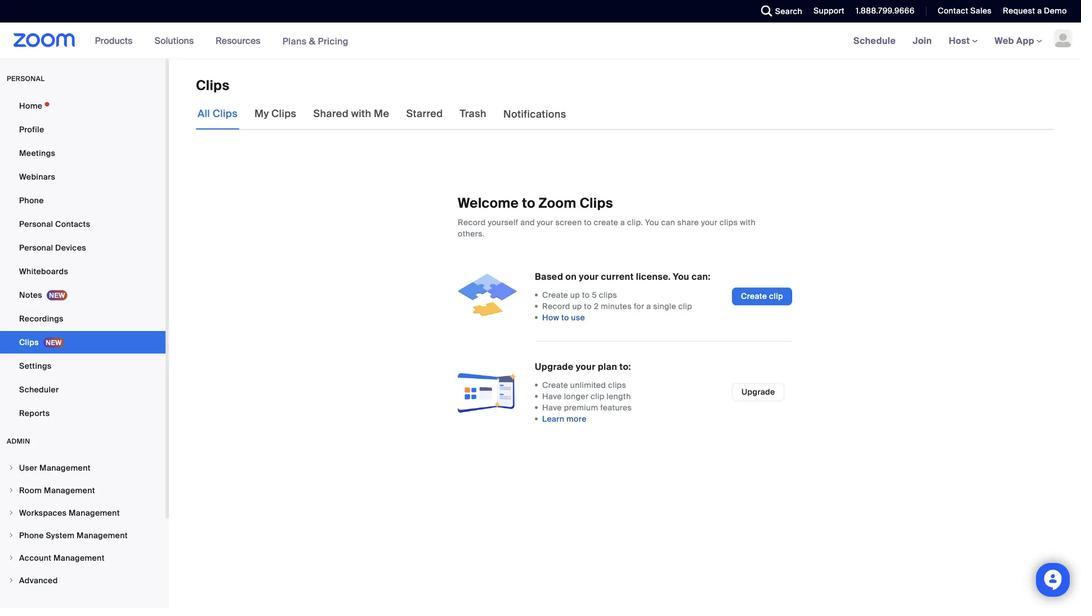Task type: locate. For each thing, give the bounding box(es) containing it.
0 vertical spatial have
[[542, 391, 562, 402]]

based on your current license. you can:
[[535, 271, 711, 282]]

record
[[458, 217, 486, 228], [542, 301, 570, 311]]

clips inside welcome to zoom clips record yourself and your screen to create a clip. you can share your clips with others.
[[580, 195, 613, 212]]

phone system management menu item
[[0, 525, 166, 546]]

banner containing products
[[0, 23, 1081, 59]]

can
[[661, 217, 675, 228]]

right image inside 'phone system management' 'menu item'
[[8, 532, 15, 539]]

0 vertical spatial upgrade
[[535, 361, 574, 373]]

0 horizontal spatial record
[[458, 217, 486, 228]]

a left the clip. on the right
[[620, 217, 625, 228]]

1 right image from the top
[[8, 487, 15, 494]]

how
[[542, 312, 559, 323]]

join
[[913, 35, 932, 46]]

right image left the system
[[8, 532, 15, 539]]

you
[[645, 217, 659, 228], [673, 271, 689, 282]]

right image inside user management menu item
[[8, 465, 15, 471]]

right image
[[8, 487, 15, 494], [8, 577, 15, 584]]

1.888.799.9666 button up schedule link
[[856, 6, 915, 16]]

reports link
[[0, 402, 166, 425]]

demo
[[1044, 6, 1067, 16]]

record up others.
[[458, 217, 486, 228]]

2 horizontal spatial a
[[1037, 6, 1042, 16]]

longer
[[564, 391, 589, 402]]

1 right image from the top
[[8, 465, 15, 471]]

right image inside room management menu item
[[8, 487, 15, 494]]

up up use
[[572, 301, 582, 311]]

user management
[[19, 463, 91, 473]]

1 vertical spatial have
[[542, 402, 562, 413]]

management down workspaces management menu item
[[77, 530, 128, 541]]

3 right image from the top
[[8, 532, 15, 539]]

record inside welcome to zoom clips record yourself and your screen to create a clip. you can share your clips with others.
[[458, 217, 486, 228]]

create inside button
[[741, 291, 767, 302]]

clips up length
[[608, 380, 626, 390]]

request a demo link
[[995, 0, 1081, 23], [1003, 6, 1067, 16]]

1.888.799.9666 button up schedule
[[847, 0, 918, 23]]

create for based on your current license. you can:
[[542, 290, 568, 300]]

create
[[594, 217, 618, 228]]

1.888.799.9666 button
[[847, 0, 918, 23], [856, 6, 915, 16]]

0 vertical spatial up
[[570, 290, 580, 300]]

account management menu item
[[0, 547, 166, 569]]

zoom
[[539, 195, 576, 212]]

your right on
[[579, 271, 599, 282]]

notes link
[[0, 284, 166, 306]]

phone down webinars
[[19, 195, 44, 206]]

clip
[[769, 291, 783, 302], [678, 301, 692, 311], [591, 391, 605, 402]]

phone inside 'phone system management' 'menu item'
[[19, 530, 44, 541]]

0 horizontal spatial with
[[351, 107, 371, 120]]

contact sales
[[938, 6, 992, 16]]

phone for phone
[[19, 195, 44, 206]]

clips
[[196, 77, 229, 94], [213, 107, 238, 120], [271, 107, 296, 120], [580, 195, 613, 212], [19, 337, 39, 347]]

1 vertical spatial phone
[[19, 530, 44, 541]]

welcome to zoom clips record yourself and your screen to create a clip. you can share your clips with others.
[[458, 195, 756, 239]]

2 right image from the top
[[8, 510, 15, 516]]

right image left room
[[8, 487, 15, 494]]

1 phone from the top
[[19, 195, 44, 206]]

1 horizontal spatial record
[[542, 301, 570, 311]]

clips inside 'tab'
[[271, 107, 296, 120]]

upgrade inside button
[[742, 387, 775, 397]]

0 vertical spatial phone
[[19, 195, 44, 206]]

personal for personal devices
[[19, 242, 53, 253]]

personal up whiteboards
[[19, 242, 53, 253]]

management down room management menu item
[[69, 508, 120, 518]]

contact
[[938, 6, 968, 16]]

clips up settings in the bottom of the page
[[19, 337, 39, 347]]

scheduler
[[19, 384, 59, 395]]

management up workspaces management
[[44, 485, 95, 496]]

clips right my
[[271, 107, 296, 120]]

have for have premium features
[[542, 402, 562, 413]]

to left 5
[[582, 290, 590, 300]]

1 vertical spatial personal
[[19, 242, 53, 253]]

workspaces
[[19, 508, 67, 518]]

phone for phone system management
[[19, 530, 44, 541]]

current
[[601, 271, 634, 282]]

1 vertical spatial you
[[673, 271, 689, 282]]

workspaces management
[[19, 508, 120, 518]]

pricing
[[318, 35, 349, 47]]

profile link
[[0, 118, 166, 141]]

resources
[[216, 35, 261, 46]]

have for have longer clip length
[[542, 391, 562, 402]]

1 horizontal spatial upgrade
[[742, 387, 775, 397]]

right image inside the advanced menu item
[[8, 577, 15, 584]]

whiteboards link
[[0, 260, 166, 283]]

record up how
[[542, 301, 570, 311]]

up down on
[[570, 290, 580, 300]]

room management menu item
[[0, 480, 166, 501]]

on
[[565, 271, 577, 282]]

support
[[814, 6, 845, 16]]

phone up account
[[19, 530, 44, 541]]

2 personal from the top
[[19, 242, 53, 253]]

web
[[995, 35, 1014, 46]]

right image for workspaces management
[[8, 510, 15, 516]]

management for room management
[[44, 485, 95, 496]]

to inside button
[[561, 312, 569, 323]]

recordings link
[[0, 307, 166, 330]]

phone
[[19, 195, 44, 206], [19, 530, 44, 541]]

1 horizontal spatial clip
[[678, 301, 692, 311]]

personal
[[19, 219, 53, 229], [19, 242, 53, 253]]

0 horizontal spatial you
[[645, 217, 659, 228]]

0 vertical spatial right image
[[8, 487, 15, 494]]

0 vertical spatial personal
[[19, 219, 53, 229]]

my clips
[[255, 107, 296, 120]]

1 vertical spatial up
[[572, 301, 582, 311]]

right image for advanced
[[8, 577, 15, 584]]

use
[[571, 312, 585, 323]]

0 vertical spatial record
[[458, 217, 486, 228]]

plans & pricing link
[[282, 35, 349, 47], [282, 35, 349, 47]]

clips right 5
[[599, 290, 617, 300]]

my clips tab
[[253, 98, 298, 130]]

personal inside personal devices link
[[19, 242, 53, 253]]

right image
[[8, 465, 15, 471], [8, 510, 15, 516], [8, 532, 15, 539], [8, 555, 15, 561]]

clips inside tab
[[213, 107, 238, 120]]

2 have from the top
[[542, 402, 562, 413]]

0 horizontal spatial upgrade
[[535, 361, 574, 373]]

profile
[[19, 124, 44, 135]]

admin menu menu
[[0, 457, 166, 592]]

you inside welcome to zoom clips record yourself and your screen to create a clip. you can share your clips with others.
[[645, 217, 659, 228]]

meetings link
[[0, 142, 166, 164]]

up for create
[[570, 290, 580, 300]]

right image inside workspaces management menu item
[[8, 510, 15, 516]]

trash tab
[[458, 98, 488, 130]]

your up create unlimited clips on the right bottom of the page
[[576, 361, 596, 373]]

right image left workspaces
[[8, 510, 15, 516]]

advanced
[[19, 575, 58, 586]]

right image left account
[[8, 555, 15, 561]]

1 vertical spatial right image
[[8, 577, 15, 584]]

5
[[592, 290, 597, 300]]

2 horizontal spatial clip
[[769, 291, 783, 302]]

2 right image from the top
[[8, 577, 15, 584]]

to left create
[[584, 217, 592, 228]]

0 vertical spatial you
[[645, 217, 659, 228]]

1 vertical spatial with
[[740, 217, 756, 228]]

to:
[[620, 361, 631, 373]]

home link
[[0, 95, 166, 117]]

plans
[[282, 35, 307, 47]]

product information navigation
[[86, 23, 357, 59]]

clips right all
[[213, 107, 238, 120]]

0 vertical spatial clips
[[720, 217, 738, 228]]

1 horizontal spatial you
[[673, 271, 689, 282]]

management up room management
[[39, 463, 91, 473]]

a left demo
[[1037, 6, 1042, 16]]

right image for account management
[[8, 555, 15, 561]]

0 horizontal spatial a
[[620, 217, 625, 228]]

user management menu item
[[0, 457, 166, 479]]

clips right share
[[720, 217, 738, 228]]

host button
[[949, 35, 978, 46]]

share
[[677, 217, 699, 228]]

1 vertical spatial a
[[620, 217, 625, 228]]

1 have from the top
[[542, 391, 562, 402]]

create for upgrade your plan to:
[[542, 380, 568, 390]]

meetings navigation
[[845, 23, 1081, 59]]

right image inside 'account management' menu item
[[8, 555, 15, 561]]

you left "can"
[[645, 217, 659, 228]]

create
[[542, 290, 568, 300], [741, 291, 767, 302], [542, 380, 568, 390]]

meetings
[[19, 148, 55, 158]]

contacts
[[55, 219, 90, 229]]

right image for user management
[[8, 465, 15, 471]]

4 right image from the top
[[8, 555, 15, 561]]

phone inside the personal menu menu
[[19, 195, 44, 206]]

1 vertical spatial upgrade
[[742, 387, 775, 397]]

banner
[[0, 23, 1081, 59]]

1.888.799.9666
[[856, 6, 915, 16]]

0 vertical spatial a
[[1037, 6, 1042, 16]]

tabs of clips tab list
[[196, 98, 568, 130]]

clips up create
[[580, 195, 613, 212]]

management down 'phone system management' 'menu item'
[[53, 553, 105, 563]]

right image left user
[[8, 465, 15, 471]]

up
[[570, 290, 580, 300], [572, 301, 582, 311]]

products
[[95, 35, 133, 46]]

contact sales link
[[929, 0, 995, 23], [938, 6, 992, 16]]

a
[[1037, 6, 1042, 16], [620, 217, 625, 228], [646, 301, 651, 311]]

clips
[[720, 217, 738, 228], [599, 290, 617, 300], [608, 380, 626, 390]]

user
[[19, 463, 37, 473]]

you left can:
[[673, 271, 689, 282]]

personal for personal contacts
[[19, 219, 53, 229]]

1 horizontal spatial with
[[740, 217, 756, 228]]

1 horizontal spatial a
[[646, 301, 651, 311]]

plans & pricing
[[282, 35, 349, 47]]

upgrade
[[535, 361, 574, 373], [742, 387, 775, 397]]

0 vertical spatial with
[[351, 107, 371, 120]]

personal inside personal contacts "link"
[[19, 219, 53, 229]]

1 personal from the top
[[19, 219, 53, 229]]

my
[[255, 107, 269, 120]]

account
[[19, 553, 51, 563]]

support link
[[805, 0, 847, 23], [814, 6, 845, 16]]

a right for in the right of the page
[[646, 301, 651, 311]]

right image left advanced
[[8, 577, 15, 584]]

personal up personal devices
[[19, 219, 53, 229]]

have
[[542, 391, 562, 402], [542, 402, 562, 413]]

to left use
[[561, 312, 569, 323]]

settings
[[19, 361, 52, 371]]

clips up all clips at the top left
[[196, 77, 229, 94]]

2 vertical spatial a
[[646, 301, 651, 311]]

phone system management
[[19, 530, 128, 541]]

schedule
[[853, 35, 896, 46]]

all
[[198, 107, 210, 120]]

upgrade button
[[732, 383, 785, 401]]

2 phone from the top
[[19, 530, 44, 541]]



Task type: vqa. For each thing, say whether or not it's contained in the screenshot.
plan
yes



Task type: describe. For each thing, give the bounding box(es) containing it.
others.
[[458, 228, 485, 239]]

reports
[[19, 408, 50, 418]]

management for user management
[[39, 463, 91, 473]]

up for record
[[572, 301, 582, 311]]

screen
[[555, 217, 582, 228]]

personal contacts link
[[0, 213, 166, 235]]

with inside welcome to zoom clips record yourself and your screen to create a clip. you can share your clips with others.
[[740, 217, 756, 228]]

a inside welcome to zoom clips record yourself and your screen to create a clip. you can share your clips with others.
[[620, 217, 625, 228]]

devices
[[55, 242, 86, 253]]

clips link
[[0, 331, 166, 354]]

management for workspaces management
[[69, 508, 120, 518]]

learn more button
[[542, 413, 587, 425]]

search
[[775, 6, 802, 16]]

based
[[535, 271, 563, 282]]

upgrade for upgrade
[[742, 387, 775, 397]]

unlimited
[[570, 380, 606, 390]]

starred tab
[[405, 98, 445, 130]]

profile picture image
[[1054, 29, 1072, 47]]

welcome
[[458, 195, 519, 212]]

account management
[[19, 553, 105, 563]]

&
[[309, 35, 316, 47]]

phone link
[[0, 189, 166, 212]]

admin
[[7, 437, 30, 446]]

to left 2
[[584, 301, 592, 311]]

home
[[19, 101, 42, 111]]

features
[[600, 402, 632, 413]]

single
[[653, 301, 676, 311]]

web app button
[[995, 35, 1042, 46]]

for
[[634, 301, 644, 311]]

license.
[[636, 271, 671, 282]]

shared
[[313, 107, 349, 120]]

advanced menu item
[[0, 570, 166, 591]]

sales
[[971, 6, 992, 16]]

host
[[949, 35, 972, 46]]

trash
[[460, 107, 487, 120]]

all clips tab
[[196, 98, 239, 130]]

right image for phone system management
[[8, 532, 15, 539]]

solutions button
[[155, 23, 199, 59]]

length
[[607, 391, 631, 402]]

request
[[1003, 6, 1035, 16]]

clip.
[[627, 217, 643, 228]]

create clip button
[[732, 288, 792, 306]]

room
[[19, 485, 42, 496]]

schedule link
[[845, 23, 904, 59]]

solutions
[[155, 35, 194, 46]]

personal contacts
[[19, 219, 90, 229]]

upgrade your plan to:
[[535, 361, 631, 373]]

1 vertical spatial clips
[[599, 290, 617, 300]]

learn more
[[542, 414, 587, 424]]

all clips
[[198, 107, 238, 120]]

1 vertical spatial record
[[542, 301, 570, 311]]

more
[[566, 414, 587, 424]]

create up to 5 clips
[[542, 290, 617, 300]]

0 horizontal spatial clip
[[591, 391, 605, 402]]

app
[[1016, 35, 1034, 46]]

shared with me
[[313, 107, 389, 120]]

create clip
[[741, 291, 783, 302]]

zoom logo image
[[14, 33, 75, 47]]

clips inside welcome to zoom clips record yourself and your screen to create a clip. you can share your clips with others.
[[720, 217, 738, 228]]

plan
[[598, 361, 617, 373]]

products button
[[95, 23, 138, 59]]

management inside 'menu item'
[[77, 530, 128, 541]]

me
[[374, 107, 389, 120]]

resources button
[[216, 23, 266, 59]]

personal devices link
[[0, 237, 166, 259]]

join link
[[904, 23, 940, 59]]

have longer clip length
[[542, 391, 631, 402]]

can:
[[692, 271, 711, 282]]

to up the and
[[522, 195, 535, 212]]

scheduler link
[[0, 378, 166, 401]]

minutes
[[601, 301, 632, 311]]

how to use
[[542, 312, 585, 323]]

with inside tab
[[351, 107, 371, 120]]

search button
[[753, 0, 805, 23]]

personal devices
[[19, 242, 86, 253]]

management for account management
[[53, 553, 105, 563]]

right image for room management
[[8, 487, 15, 494]]

record up to 2 minutes for a single clip
[[542, 301, 692, 311]]

request a demo
[[1003, 6, 1067, 16]]

your right the and
[[537, 217, 553, 228]]

your right share
[[701, 217, 718, 228]]

clip inside the create clip button
[[769, 291, 783, 302]]

upgrade for upgrade your plan to:
[[535, 361, 574, 373]]

workspaces management menu item
[[0, 502, 166, 524]]

webinars
[[19, 171, 55, 182]]

webinars link
[[0, 166, 166, 188]]

starred
[[406, 107, 443, 120]]

yourself
[[488, 217, 518, 228]]

learn
[[542, 414, 564, 424]]

personal menu menu
[[0, 95, 166, 426]]

shared with me tab
[[312, 98, 391, 130]]

how to use button
[[542, 312, 585, 323]]

system
[[46, 530, 75, 541]]

notes
[[19, 290, 42, 300]]

2 vertical spatial clips
[[608, 380, 626, 390]]

whiteboards
[[19, 266, 68, 276]]

web app
[[995, 35, 1034, 46]]

clips inside the personal menu menu
[[19, 337, 39, 347]]



